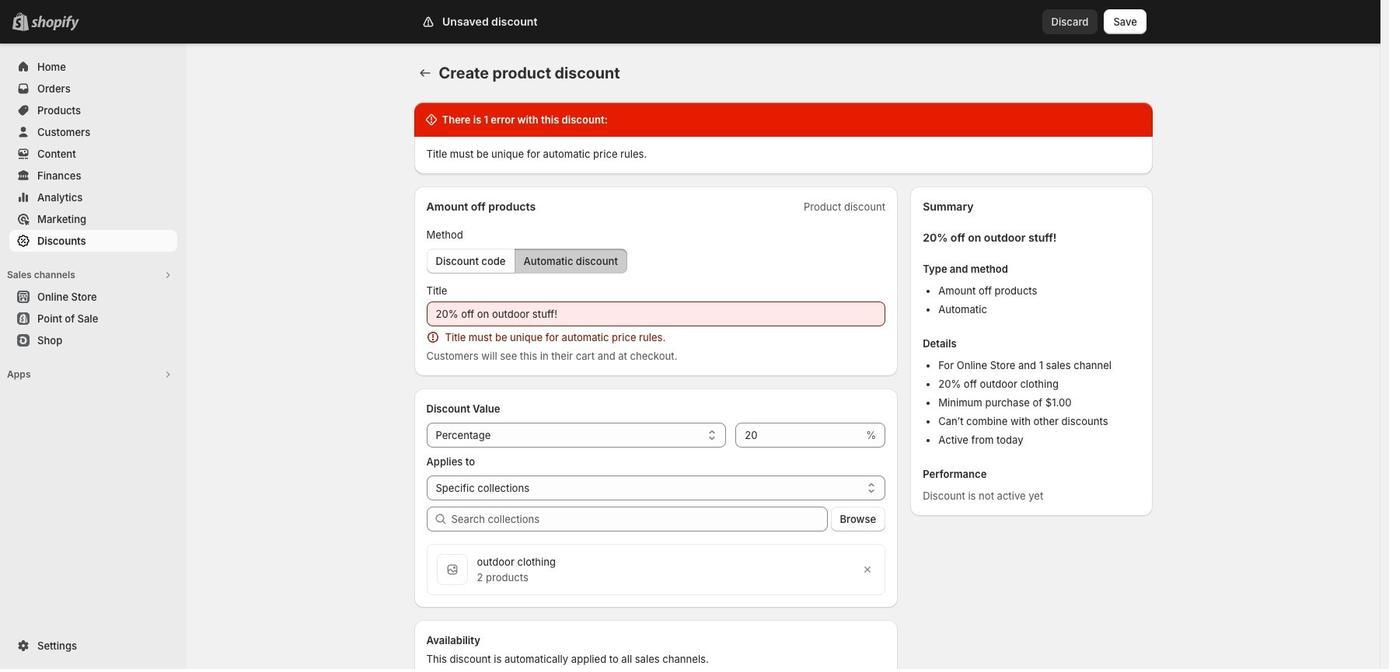 Task type: vqa. For each thing, say whether or not it's contained in the screenshot.
SEARCH COLLECTIONS TEXT FIELD
yes



Task type: locate. For each thing, give the bounding box(es) containing it.
None text field
[[426, 302, 885, 326]]

None text field
[[736, 423, 863, 448]]



Task type: describe. For each thing, give the bounding box(es) containing it.
Search collections text field
[[451, 507, 827, 532]]

shopify image
[[31, 16, 79, 31]]



